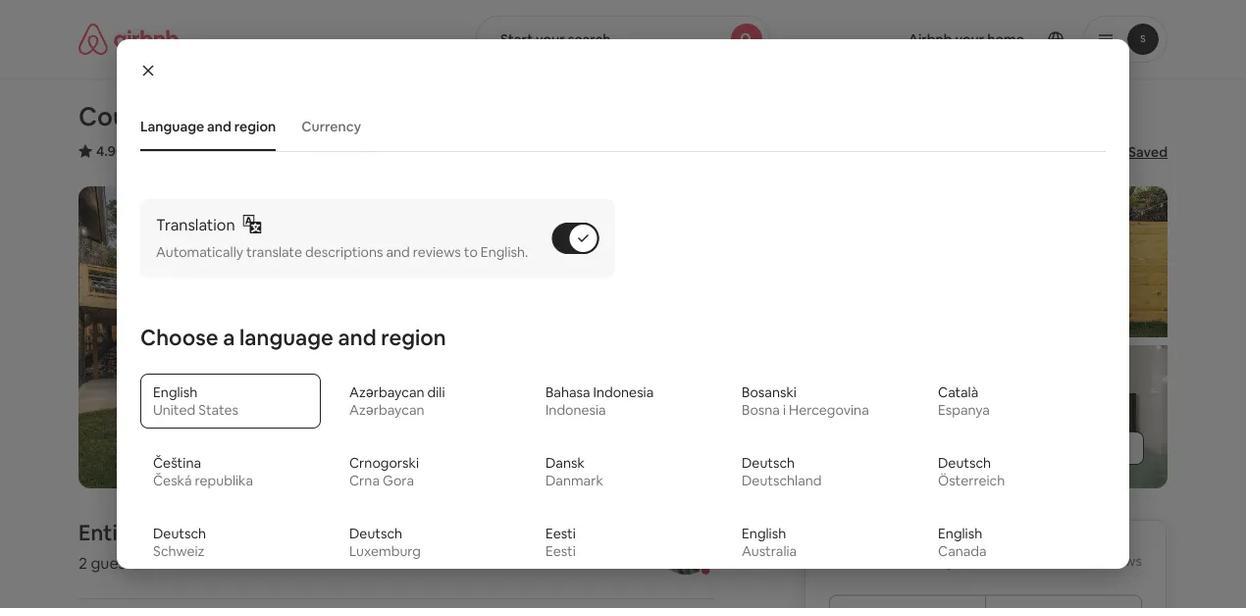 Task type: locate. For each thing, give the bounding box(es) containing it.
and up 󰀃
[[207, 118, 231, 135]]

0 horizontal spatial 25
[[134, 142, 150, 160]]

search
[[568, 30, 611, 48]]

2 horizontal spatial and
[[386, 244, 410, 261]]

dominic is a superhost. learn more about dominic. image
[[659, 520, 714, 575], [659, 520, 714, 575]]

tab list containing language and region
[[131, 102, 1106, 151]]

profile element
[[794, 0, 1168, 79]]

1 horizontal spatial states
[[502, 142, 544, 160]]

4.96 right canada
[[1038, 553, 1066, 570]]

česká
[[153, 472, 192, 490]]

1 horizontal spatial region
[[381, 324, 446, 352]]

choose
[[140, 324, 218, 352]]

deutsch for luxemburg
[[349, 525, 402, 543]]

deutsch up bedroom
[[153, 525, 206, 543]]

azərbaycan
[[349, 384, 424, 402], [349, 402, 424, 419]]

bahasa indonesia indonesia
[[546, 384, 654, 419]]

to
[[464, 244, 478, 261]]

󰀃
[[222, 142, 229, 160]]

united inside english united states
[[153, 402, 196, 419]]

texas,
[[413, 142, 453, 160]]

4.96
[[96, 142, 124, 160], [1038, 553, 1066, 570]]

english for united
[[153, 384, 197, 402]]

automatically translate descriptions and reviews to english.
[[156, 244, 528, 261]]

0 horizontal spatial region
[[234, 118, 276, 135]]

english inside english united states
[[153, 384, 197, 402]]

Start your search search field
[[476, 16, 770, 63]]

4.96 · 25 reviews
[[96, 142, 202, 160], [1038, 553, 1142, 570]]

25 reviews button
[[134, 141, 202, 161]]

0 horizontal spatial 1
[[150, 553, 156, 573]]

region
[[234, 118, 276, 135], [381, 324, 446, 352]]

25
[[134, 142, 150, 160], [1076, 553, 1091, 570]]

united up čeština
[[153, 402, 196, 419]]

couple's lake house getaway! image 4 image
[[903, 186, 1168, 338]]

4.96 down couple's
[[96, 142, 124, 160]]

2 horizontal spatial 1
[[287, 553, 293, 573]]

0 vertical spatial reviews
[[153, 142, 202, 160]]

1 horizontal spatial english
[[742, 525, 786, 543]]

english australia
[[742, 525, 797, 561]]

united
[[456, 142, 499, 160], [153, 402, 196, 419]]

english inside english australia
[[742, 525, 786, 543]]

deutsch inside deutsch österreich
[[938, 455, 991, 472]]

1 vertical spatial 4.96 · 25 reviews
[[1038, 553, 1142, 570]]

österreich
[[938, 472, 1005, 490]]

català espanya
[[938, 384, 990, 419]]

1 down home
[[150, 553, 156, 573]]

english down deutschland
[[742, 525, 786, 543]]

1 left bath
[[287, 553, 293, 573]]

1 horizontal spatial and
[[338, 324, 376, 352]]

2
[[79, 553, 87, 573]]

lake,
[[376, 142, 410, 160]]

guests
[[91, 553, 139, 573]]

indonesia
[[593, 384, 654, 402], [546, 402, 606, 419]]

deutsch
[[742, 455, 795, 472], [938, 455, 991, 472], [153, 525, 206, 543], [349, 525, 402, 543]]

region inside button
[[234, 118, 276, 135]]

luxemburg
[[349, 543, 421, 561]]

0 horizontal spatial english
[[153, 384, 197, 402]]

· inside the · canyon lake, texas, united states
[[312, 143, 316, 163]]

and for automatically translate descriptions and reviews to english.
[[386, 244, 410, 261]]

deutschland
[[742, 472, 822, 490]]

1 horizontal spatial 4.96
[[1038, 553, 1066, 570]]

1 vertical spatial 4.96
[[1038, 553, 1066, 570]]

1 horizontal spatial reviews
[[413, 244, 461, 261]]

language
[[239, 324, 334, 352]]

bosanski bosna i hercegovina
[[742, 384, 869, 419]]

share
[[1049, 143, 1085, 161]]

2 horizontal spatial reviews
[[1094, 553, 1142, 570]]

superhost
[[239, 142, 304, 160]]

and inside button
[[207, 118, 231, 135]]

language and region button
[[131, 108, 286, 145]]

0 horizontal spatial and
[[207, 118, 231, 135]]

couple's lake house getaway! image 5 image
[[903, 345, 1168, 489]]

language and region tab panel
[[132, 176, 1114, 608]]

1 vertical spatial 25
[[1076, 553, 1091, 570]]

tab list
[[131, 102, 1106, 151]]

and right language
[[338, 324, 376, 352]]

2 eesti from the top
[[546, 543, 576, 561]]

republika
[[195, 472, 253, 490]]

hosted
[[205, 519, 277, 547]]

čeština česká republika
[[153, 455, 253, 490]]

english for canada
[[938, 525, 982, 543]]

states right texas,
[[502, 142, 544, 160]]

couple's lake house getaway! image 1 image
[[79, 186, 623, 489]]

·
[[127, 142, 130, 160], [210, 143, 214, 163], [312, 143, 316, 163], [1069, 553, 1072, 570], [143, 553, 146, 573], [231, 553, 234, 573], [280, 553, 283, 573]]

deutsch for österreich
[[938, 455, 991, 472]]

1 vertical spatial reviews
[[413, 244, 461, 261]]

deutsch inside deutsch luxemburg
[[349, 525, 402, 543]]

1 vertical spatial united
[[153, 402, 196, 419]]

deutsch down bosna
[[742, 455, 795, 472]]

english inside 'english canada'
[[938, 525, 982, 543]]

1 left bed
[[238, 553, 244, 573]]

0 horizontal spatial reviews
[[153, 142, 202, 160]]

and
[[207, 118, 231, 135], [386, 244, 410, 261], [338, 324, 376, 352]]

0 horizontal spatial 4.96 · 25 reviews
[[96, 142, 202, 160]]

0 vertical spatial states
[[502, 142, 544, 160]]

1 vertical spatial region
[[381, 324, 446, 352]]

2 horizontal spatial english
[[938, 525, 982, 543]]

1 horizontal spatial united
[[456, 142, 499, 160]]

0 horizontal spatial united
[[153, 402, 196, 419]]

entire home hosted by dominic 2 guests · 1 bedroom · 1 bed · 1 bath
[[79, 519, 395, 573]]

2 vertical spatial and
[[338, 324, 376, 352]]

0 vertical spatial and
[[207, 118, 231, 135]]

your
[[536, 30, 565, 48]]

dansk danmark
[[546, 455, 603, 490]]

deutsch österreich
[[938, 455, 1005, 490]]

bosanski
[[742, 384, 797, 402]]

start
[[500, 30, 533, 48]]

getaway!
[[320, 100, 430, 133]]

1 vertical spatial and
[[386, 244, 410, 261]]

deutsch down espanya
[[938, 455, 991, 472]]

english down the choose
[[153, 384, 197, 402]]

català
[[938, 384, 979, 402]]

1 vertical spatial states
[[199, 402, 238, 419]]

start your search
[[500, 30, 611, 48]]

3 1 from the left
[[287, 553, 293, 573]]

0 vertical spatial 4.96 · 25 reviews
[[96, 142, 202, 160]]

dansk
[[546, 455, 585, 472]]

0 horizontal spatial states
[[199, 402, 238, 419]]

1 horizontal spatial 4.96 · 25 reviews
[[1038, 553, 1142, 570]]

0 horizontal spatial 4.96
[[96, 142, 124, 160]]

2 vertical spatial reviews
[[1094, 553, 1142, 570]]

and right descriptions
[[386, 244, 410, 261]]

lake
[[188, 100, 237, 133]]

eesti
[[546, 525, 576, 543], [546, 543, 576, 561]]

schweiz
[[153, 543, 205, 561]]

english united states
[[153, 384, 238, 419]]

0 vertical spatial united
[[456, 142, 499, 160]]

deutsch deutschland
[[742, 455, 822, 490]]

deutsch down "crna"
[[349, 525, 402, 543]]

0 vertical spatial region
[[234, 118, 276, 135]]

region up dili
[[381, 324, 446, 352]]

crna
[[349, 472, 380, 490]]

states up čeština česká republika
[[199, 402, 238, 419]]

bedroom
[[160, 553, 227, 573]]

deutsch inside deutsch deutschland
[[742, 455, 795, 472]]

1 horizontal spatial 1
[[238, 553, 244, 573]]

united right texas,
[[456, 142, 499, 160]]

choose a language and region
[[140, 324, 446, 352]]

region up superhost
[[234, 118, 276, 135]]

deutsch luxemburg
[[349, 525, 421, 561]]

reviews
[[153, 142, 202, 160], [413, 244, 461, 261], [1094, 553, 1142, 570]]

english up night
[[938, 525, 982, 543]]



Task type: vqa. For each thing, say whether or not it's contained in the screenshot.
first Azərbaycan from the bottom of the Azərbaycan dili Azərbaycan
yes



Task type: describe. For each thing, give the bounding box(es) containing it.
$192 $175 night
[[829, 545, 969, 573]]

bed
[[248, 553, 276, 573]]

azərbaycan dili azərbaycan
[[349, 384, 445, 419]]

1 horizontal spatial 25
[[1076, 553, 1091, 570]]

$192
[[829, 545, 876, 573]]

australia
[[742, 543, 797, 561]]

čeština
[[153, 455, 201, 472]]

reviews inside language and region tab panel
[[413, 244, 461, 261]]

choose a language and currency element
[[129, 102, 1118, 608]]

espanya
[[938, 402, 990, 419]]

a
[[223, 324, 235, 352]]

translation
[[156, 215, 235, 235]]

bosna
[[742, 402, 780, 419]]

start your search button
[[476, 16, 770, 63]]

2 azərbaycan from the top
[[349, 402, 424, 419]]

danmark
[[546, 472, 603, 490]]

saved
[[1129, 143, 1168, 161]]

crnogorski
[[349, 455, 419, 472]]

show all photos
[[1027, 440, 1129, 457]]

photos
[[1083, 440, 1129, 457]]

and for choose a language and region
[[338, 324, 376, 352]]

share button
[[1018, 135, 1093, 169]]

saved button
[[1097, 135, 1176, 169]]

language and region
[[140, 118, 276, 135]]

translate
[[246, 244, 302, 261]]

couple's lake house getaway! image 3 image
[[631, 345, 895, 489]]

night
[[932, 551, 969, 571]]

show all photos button
[[988, 432, 1144, 465]]

canyon
[[324, 142, 373, 160]]

1 1 from the left
[[150, 553, 156, 573]]

0 vertical spatial 4.96
[[96, 142, 124, 160]]

bahasa
[[546, 384, 590, 402]]

couple's lake house getaway!
[[79, 100, 430, 133]]

currency
[[301, 118, 361, 135]]

crnogorski crna gora
[[349, 455, 419, 490]]

deutsch schweiz
[[153, 525, 206, 561]]

couple's
[[79, 100, 182, 133]]

united inside the · canyon lake, texas, united states
[[456, 142, 499, 160]]

english canada
[[938, 525, 987, 561]]

by dominic
[[281, 519, 395, 547]]

currency button
[[292, 108, 371, 145]]

home
[[143, 519, 201, 547]]

gora
[[383, 472, 414, 490]]

english for australia
[[742, 525, 786, 543]]

1 azərbaycan from the top
[[349, 384, 424, 402]]

dili
[[427, 384, 445, 402]]

automatically
[[156, 244, 243, 261]]

show
[[1027, 440, 1063, 457]]

0 vertical spatial 25
[[134, 142, 150, 160]]

entire
[[79, 519, 138, 547]]

deutsch for schweiz
[[153, 525, 206, 543]]

bath
[[297, 553, 330, 573]]

language
[[140, 118, 204, 135]]

canada
[[938, 543, 987, 561]]

$175
[[881, 545, 927, 573]]

descriptions
[[305, 244, 383, 261]]

deutsch for deutschland
[[742, 455, 795, 472]]

indonesia up dansk
[[546, 402, 606, 419]]

indonesia right the 'bahasa'
[[593, 384, 654, 402]]

region inside tab panel
[[381, 324, 446, 352]]

tab list inside choose a language and currency element
[[131, 102, 1106, 151]]

states inside the · canyon lake, texas, united states
[[502, 142, 544, 160]]

1 eesti from the top
[[546, 525, 576, 543]]

· canyon lake, texas, united states
[[312, 142, 544, 163]]

house
[[242, 100, 315, 133]]

all
[[1066, 440, 1080, 457]]

hercegovina
[[789, 402, 869, 419]]

languages dialog
[[117, 39, 1130, 608]]

i
[[783, 402, 786, 419]]

canyon lake, texas, united states button
[[324, 139, 544, 163]]

2 1 from the left
[[238, 553, 244, 573]]

states inside english united states
[[199, 402, 238, 419]]

english.
[[481, 244, 528, 261]]

eesti eesti
[[546, 525, 576, 561]]



